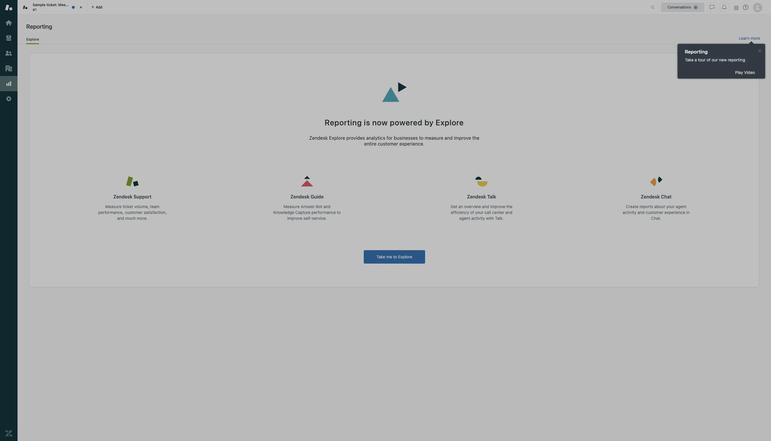 Task type: locate. For each thing, give the bounding box(es) containing it.
measure inside measure ticket volume, team performance, customer satisfaction, and much more.
[[105, 204, 122, 209]]

of inside 'get an overview and improve the efficiency of your call center and agent activity with talk.'
[[471, 210, 475, 215]]

overview
[[465, 204, 481, 209]]

activity
[[623, 210, 637, 215], [472, 216, 485, 221]]

and up performance
[[324, 204, 331, 209]]

take inside reporting take a tour of our new reporting
[[685, 57, 694, 62]]

1 vertical spatial to
[[337, 210, 341, 215]]

1 horizontal spatial to
[[394, 254, 397, 259]]

play video
[[736, 70, 756, 75]]

improve up center
[[491, 204, 506, 209]]

tab containing sample ticket: meet the ticket
[[18, 0, 88, 15]]

entire
[[364, 141, 377, 146]]

zendesk for zendesk talk
[[467, 194, 487, 200]]

to inside take me to explore button
[[394, 254, 397, 259]]

zendesk explore provides analytics for businesses to measure and improve the entire customer experience.
[[309, 135, 480, 146]]

provides
[[347, 135, 365, 141]]

1 vertical spatial your
[[476, 210, 484, 215]]

zendesk inside zendesk explore provides analytics for businesses to measure and improve the entire customer experience.
[[309, 135, 328, 141]]

0 vertical spatial your
[[667, 204, 675, 209]]

and inside zendesk explore provides analytics for businesses to measure and improve the entire customer experience.
[[445, 135, 453, 141]]

activity down call on the top of page
[[472, 216, 485, 221]]

1 vertical spatial agent
[[460, 216, 471, 221]]

explore left provides
[[329, 135, 345, 141]]

your inside 'get an overview and improve the efficiency of your call center and agent activity with talk.'
[[476, 210, 484, 215]]

chat
[[662, 194, 672, 200]]

take inside button
[[377, 254, 386, 259]]

your left call on the top of page
[[476, 210, 484, 215]]

1 horizontal spatial improve
[[454, 135, 472, 141]]

video
[[745, 70, 756, 75]]

1 vertical spatial take
[[377, 254, 386, 259]]

1 horizontal spatial the
[[473, 135, 480, 141]]

to right performance
[[337, 210, 341, 215]]

learn
[[740, 36, 750, 41]]

take me to explore
[[377, 254, 413, 259]]

improve right measure
[[454, 135, 472, 141]]

and left much
[[117, 216, 124, 221]]

zendesk for zendesk guide
[[291, 194, 310, 200]]

knowledge
[[274, 210, 294, 215]]

your
[[667, 204, 675, 209], [476, 210, 484, 215]]

customer up chat.
[[646, 210, 664, 215]]

0 horizontal spatial your
[[476, 210, 484, 215]]

1 vertical spatial the
[[473, 135, 480, 141]]

0 vertical spatial of
[[707, 57, 711, 62]]

agent down efficiency
[[460, 216, 471, 221]]

views image
[[5, 34, 13, 42]]

reporting
[[729, 57, 746, 62]]

take left me
[[377, 254, 386, 259]]

reporting inside reporting take a tour of our new reporting
[[685, 49, 708, 55]]

1 vertical spatial activity
[[472, 216, 485, 221]]

ticket down zendesk support
[[123, 204, 133, 209]]

tab
[[18, 0, 88, 15]]

zendesk
[[309, 135, 328, 141], [113, 194, 133, 200], [291, 194, 310, 200], [467, 194, 487, 200], [641, 194, 660, 200]]

and
[[445, 135, 453, 141], [324, 204, 331, 209], [483, 204, 490, 209], [506, 210, 513, 215], [638, 210, 645, 215], [117, 216, 124, 221]]

support
[[134, 194, 152, 200]]

explore
[[26, 37, 39, 41], [436, 118, 464, 127], [329, 135, 345, 141], [398, 254, 413, 259]]

2 vertical spatial improve
[[287, 216, 303, 221]]

the inside sample ticket: meet the ticket #1
[[68, 3, 74, 7]]

0 horizontal spatial customer
[[125, 210, 143, 215]]

0 horizontal spatial improve
[[287, 216, 303, 221]]

0 horizontal spatial measure
[[105, 204, 122, 209]]

efficiency
[[451, 210, 470, 215]]

2 horizontal spatial improve
[[491, 204, 506, 209]]

1 horizontal spatial activity
[[623, 210, 637, 215]]

0 horizontal spatial take
[[377, 254, 386, 259]]

the
[[68, 3, 74, 7], [473, 135, 480, 141], [507, 204, 513, 209]]

1 vertical spatial reporting
[[685, 49, 708, 55]]

customer inside create reports about your agent activity and customer experience in chat.
[[646, 210, 664, 215]]

measure ticket volume, team performance, customer satisfaction, and much more.
[[98, 204, 167, 221]]

answer
[[301, 204, 315, 209]]

2 horizontal spatial to
[[420, 135, 424, 141]]

0 horizontal spatial activity
[[472, 216, 485, 221]]

new
[[720, 57, 727, 62]]

performance
[[312, 210, 336, 215]]

0 vertical spatial to
[[420, 135, 424, 141]]

1 vertical spatial improve
[[491, 204, 506, 209]]

0 vertical spatial ticket
[[74, 3, 84, 7]]

zendesk image
[[5, 430, 13, 437]]

conversations button
[[662, 2, 705, 12]]

of left our
[[707, 57, 711, 62]]

meet
[[58, 3, 67, 7]]

1 horizontal spatial agent
[[676, 204, 687, 209]]

experience.
[[400, 141, 425, 146]]

much
[[125, 216, 136, 221]]

our
[[712, 57, 719, 62]]

2 vertical spatial the
[[507, 204, 513, 209]]

0 vertical spatial the
[[68, 3, 74, 7]]

2 horizontal spatial customer
[[646, 210, 664, 215]]

the inside 'get an overview and improve the efficiency of your call center and agent activity with talk.'
[[507, 204, 513, 209]]

measure
[[105, 204, 122, 209], [284, 204, 300, 209]]

1 measure from the left
[[105, 204, 122, 209]]

1 horizontal spatial of
[[707, 57, 711, 62]]

improve inside 'get an overview and improve the efficiency of your call center and agent activity with talk.'
[[491, 204, 506, 209]]

1 horizontal spatial your
[[667, 204, 675, 209]]

0 horizontal spatial the
[[68, 3, 74, 7]]

reporting up provides
[[325, 118, 362, 127]]

1 horizontal spatial customer
[[378, 141, 398, 146]]

customer up much
[[125, 210, 143, 215]]

reporting up a
[[685, 49, 708, 55]]

measure inside measure answer bot and knowledge capture performance to improve self-service.
[[284, 204, 300, 209]]

and right measure
[[445, 135, 453, 141]]

tabs tab list
[[18, 0, 645, 15]]

me
[[387, 254, 392, 259]]

0 horizontal spatial agent
[[460, 216, 471, 221]]

zendesk for zendesk explore provides analytics for businesses to measure and improve the entire customer experience.
[[309, 135, 328, 141]]

to right me
[[394, 254, 397, 259]]

reports
[[640, 204, 654, 209]]

1 horizontal spatial reporting
[[325, 118, 362, 127]]

customer down for
[[378, 141, 398, 146]]

1 vertical spatial of
[[471, 210, 475, 215]]

measure up performance,
[[105, 204, 122, 209]]

your up experience
[[667, 204, 675, 209]]

reporting
[[26, 23, 52, 30], [685, 49, 708, 55], [325, 118, 362, 127]]

1 horizontal spatial measure
[[284, 204, 300, 209]]

agent up experience
[[676, 204, 687, 209]]

0 horizontal spatial to
[[337, 210, 341, 215]]

explore right me
[[398, 254, 413, 259]]

to
[[420, 135, 424, 141], [337, 210, 341, 215], [394, 254, 397, 259]]

measure up knowledge
[[284, 204, 300, 209]]

2 horizontal spatial reporting
[[685, 49, 708, 55]]

0 vertical spatial take
[[685, 57, 694, 62]]

ticket
[[74, 3, 84, 7], [123, 204, 133, 209]]

activity down the create
[[623, 210, 637, 215]]

2 horizontal spatial the
[[507, 204, 513, 209]]

reporting for reporting
[[26, 23, 52, 30]]

to up experience.
[[420, 135, 424, 141]]

and down reports
[[638, 210, 645, 215]]

of
[[707, 57, 711, 62], [471, 210, 475, 215]]

explore link
[[26, 37, 39, 44]]

reporting up explore link
[[26, 23, 52, 30]]

0 vertical spatial improve
[[454, 135, 472, 141]]

#1
[[33, 7, 37, 12]]

2 measure from the left
[[284, 204, 300, 209]]

1 horizontal spatial ticket
[[123, 204, 133, 209]]

0 horizontal spatial of
[[471, 210, 475, 215]]

explore inside zendesk explore provides analytics for businesses to measure and improve the entire customer experience.
[[329, 135, 345, 141]]

1 vertical spatial ticket
[[123, 204, 133, 209]]

of inside reporting take a tour of our new reporting
[[707, 57, 711, 62]]

improve
[[454, 135, 472, 141], [491, 204, 506, 209], [287, 216, 303, 221]]

improve down capture at the top left
[[287, 216, 303, 221]]

0 vertical spatial activity
[[623, 210, 637, 215]]

0 horizontal spatial reporting
[[26, 23, 52, 30]]

0 vertical spatial agent
[[676, 204, 687, 209]]

of down the "overview"
[[471, 210, 475, 215]]

take
[[685, 57, 694, 62], [377, 254, 386, 259]]

2 vertical spatial to
[[394, 254, 397, 259]]

by
[[425, 118, 434, 127]]

now
[[373, 118, 388, 127]]

agent
[[676, 204, 687, 209], [460, 216, 471, 221]]

center
[[493, 210, 505, 215]]

self-
[[304, 216, 312, 221]]

0 vertical spatial reporting
[[26, 23, 52, 30]]

your inside create reports about your agent activity and customer experience in chat.
[[667, 204, 675, 209]]

learn more link
[[740, 36, 761, 41]]

ticket:
[[46, 3, 57, 7]]

ticket right meet
[[74, 3, 84, 7]]

take left a
[[685, 57, 694, 62]]

2 vertical spatial reporting
[[325, 118, 362, 127]]

0 horizontal spatial ticket
[[74, 3, 84, 7]]

in
[[687, 210, 690, 215]]

1 horizontal spatial take
[[685, 57, 694, 62]]

✕ link
[[759, 48, 762, 54]]

service.
[[312, 216, 327, 221]]

explore right views image
[[26, 37, 39, 41]]

✕
[[759, 48, 762, 53]]

customer
[[378, 141, 398, 146], [125, 210, 143, 215], [646, 210, 664, 215]]



Task type: describe. For each thing, give the bounding box(es) containing it.
for
[[387, 135, 393, 141]]

to inside measure answer bot and knowledge capture performance to improve self-service.
[[337, 210, 341, 215]]

customer inside measure ticket volume, team performance, customer satisfaction, and much more.
[[125, 210, 143, 215]]

zendesk for zendesk chat
[[641, 194, 660, 200]]

zendesk chat
[[641, 194, 672, 200]]

customer inside zendesk explore provides analytics for businesses to measure and improve the entire customer experience.
[[378, 141, 398, 146]]

get started image
[[5, 19, 13, 27]]

admin image
[[5, 95, 13, 103]]

volume,
[[134, 204, 149, 209]]

and inside measure answer bot and knowledge capture performance to improve self-service.
[[324, 204, 331, 209]]

capture
[[296, 210, 311, 215]]

explore inside take me to explore button
[[398, 254, 413, 259]]

create
[[626, 204, 639, 209]]

reporting for reporting is now powered by explore
[[325, 118, 362, 127]]

an
[[459, 204, 464, 209]]

a
[[695, 57, 698, 62]]

measure for zendesk support
[[105, 204, 122, 209]]

reporting take a tour of our new reporting
[[685, 49, 746, 62]]

zendesk support
[[113, 194, 152, 200]]

talk.
[[496, 216, 504, 221]]

main element
[[0, 0, 18, 441]]

call
[[485, 210, 492, 215]]

organizations image
[[5, 65, 13, 72]]

with
[[486, 216, 494, 221]]

experience
[[665, 210, 686, 215]]

and right center
[[506, 210, 513, 215]]

analytics
[[367, 135, 386, 141]]

and inside measure ticket volume, team performance, customer satisfaction, and much more.
[[117, 216, 124, 221]]

sample ticket: meet the ticket #1
[[33, 3, 84, 12]]

and inside create reports about your agent activity and customer experience in chat.
[[638, 210, 645, 215]]

the inside zendesk explore provides analytics for businesses to measure and improve the entire customer experience.
[[473, 135, 480, 141]]

explore right by
[[436, 118, 464, 127]]

reporting is now powered by explore
[[325, 118, 464, 127]]

learn more
[[740, 36, 761, 41]]

reporting for reporting take a tour of our new reporting
[[685, 49, 708, 55]]

performance,
[[98, 210, 124, 215]]

sample
[[33, 3, 46, 7]]

play
[[736, 70, 744, 75]]

measure for zendesk guide
[[284, 204, 300, 209]]

and up call on the top of page
[[483, 204, 490, 209]]

about
[[655, 204, 666, 209]]

play video button
[[730, 69, 762, 76]]

ticket inside sample ticket: meet the ticket #1
[[74, 3, 84, 7]]

talk
[[488, 194, 497, 200]]

powered
[[390, 118, 423, 127]]

ticket inside measure ticket volume, team performance, customer satisfaction, and much more.
[[123, 204, 133, 209]]

get help image
[[744, 5, 749, 10]]

agent inside 'get an overview and improve the efficiency of your call center and agent activity with talk.'
[[460, 216, 471, 221]]

zendesk products image
[[735, 6, 739, 10]]

satisfaction,
[[144, 210, 167, 215]]

zendesk for zendesk support
[[113, 194, 133, 200]]

customers image
[[5, 49, 13, 57]]

close image
[[78, 4, 84, 10]]

more.
[[137, 216, 148, 221]]

get an overview and improve the efficiency of your call center and agent activity with talk.
[[451, 204, 513, 221]]

is
[[364, 118, 371, 127]]

tour
[[699, 57, 706, 62]]

zendesk talk
[[467, 194, 497, 200]]

activity inside create reports about your agent activity and customer experience in chat.
[[623, 210, 637, 215]]

zendesk support image
[[5, 4, 13, 11]]

agent inside create reports about your agent activity and customer experience in chat.
[[676, 204, 687, 209]]

team
[[150, 204, 160, 209]]

improve inside measure answer bot and knowledge capture performance to improve self-service.
[[287, 216, 303, 221]]

take me to explore button
[[364, 250, 425, 264]]

businesses
[[394, 135, 418, 141]]

get
[[451, 204, 458, 209]]

guide
[[311, 194, 324, 200]]

improve inside zendesk explore provides analytics for businesses to measure and improve the entire customer experience.
[[454, 135, 472, 141]]

to inside zendesk explore provides analytics for businesses to measure and improve the entire customer experience.
[[420, 135, 424, 141]]

measure
[[425, 135, 444, 141]]

chat.
[[652, 216, 662, 221]]

reporting image
[[5, 80, 13, 87]]

create reports about your agent activity and customer experience in chat.
[[623, 204, 690, 221]]

measure answer bot and knowledge capture performance to improve self-service.
[[274, 204, 341, 221]]

zendesk guide
[[291, 194, 324, 200]]

activity inside 'get an overview and improve the efficiency of your call center and agent activity with talk.'
[[472, 216, 485, 221]]

conversations
[[668, 5, 692, 9]]

more
[[751, 36, 761, 41]]

bot
[[316, 204, 323, 209]]



Task type: vqa. For each thing, say whether or not it's contained in the screenshot.


